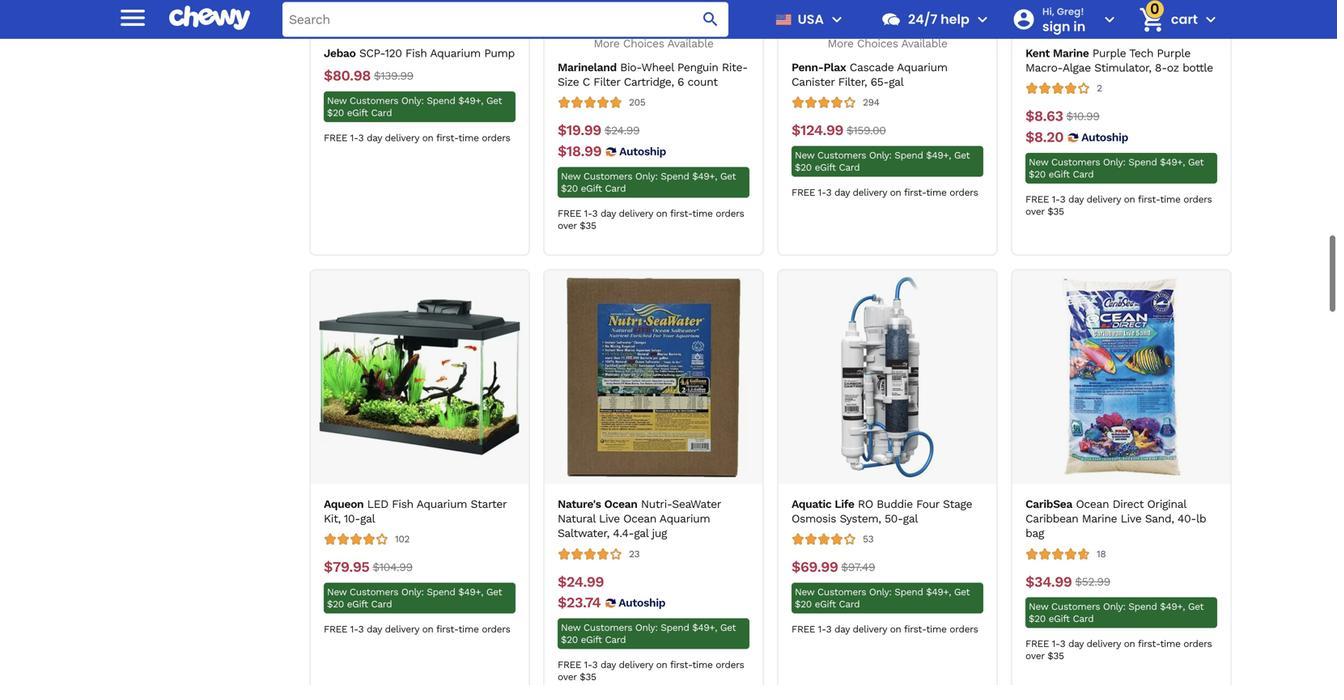 Task type: describe. For each thing, give the bounding box(es) containing it.
kent
[[1026, 47, 1050, 60]]

osmosis
[[792, 513, 837, 526]]

3 down $79.95 $104.99
[[358, 624, 364, 636]]

$20 down $34.99 text box on the bottom
[[1029, 614, 1046, 625]]

available for wheel
[[668, 37, 714, 50]]

$20 down '$23.74' text field
[[561, 635, 578, 646]]

$20 down $8.20 text field in the right of the page
[[1029, 169, 1046, 180]]

caribsea
[[1026, 498, 1073, 511]]

$52.99
[[1076, 576, 1111, 589]]

marineland
[[558, 61, 617, 74]]

scp-
[[359, 47, 385, 60]]

Search text field
[[283, 2, 729, 37]]

free down $8.20 text field in the right of the page
[[1026, 194, 1050, 205]]

free 1-3 day delivery on first-time orders down $159.00 text field
[[792, 187, 978, 199]]

cascade aquarium canister filter, 65-gal
[[792, 61, 948, 89]]

new down $18.99 "text field"
[[561, 171, 581, 182]]

$19.99 text field
[[558, 122, 602, 140]]

2 purple from the left
[[1157, 47, 1191, 60]]

aquatic life ro buddie four stage osmosis system, 50-gal image
[[787, 277, 988, 478]]

1- down $18.99 "text field"
[[584, 208, 592, 220]]

oz
[[1167, 61, 1180, 75]]

egift down $80.98 text field
[[347, 107, 368, 119]]

new down $80.98 text field
[[327, 95, 347, 107]]

$34.99 text field
[[1026, 574, 1072, 592]]

$52.99 text field
[[1076, 574, 1111, 592]]

$20 down $80.98 text field
[[327, 107, 344, 119]]

$19.99 $24.99
[[558, 122, 640, 139]]

customers down $79.95 $104.99
[[350, 587, 399, 599]]

$34.99
[[1026, 574, 1072, 591]]

egift down $8.20 text field in the right of the page
[[1049, 169, 1070, 180]]

natural
[[558, 513, 596, 526]]

items image
[[1138, 5, 1166, 34]]

new down $79.95 text field
[[327, 587, 347, 599]]

customers down $8.20 text field in the right of the page
[[1052, 157, 1101, 168]]

0 vertical spatial $24.99 text field
[[605, 122, 640, 140]]

hi, greg! sign in
[[1043, 5, 1086, 35]]

294
[[863, 97, 880, 108]]

live inside ocean direct original caribbean marine live sand, 40-lb bag
[[1121, 513, 1142, 526]]

10-
[[344, 513, 360, 526]]

2
[[1097, 83, 1103, 94]]

aquarium inside nutri-seawater natural live ocean aquarium saltwater, 4.4-gal jug
[[660, 513, 710, 526]]

24/7
[[908, 10, 938, 28]]

$139.99 text field
[[374, 67, 414, 85]]

aqueon
[[324, 498, 364, 511]]

65-
[[871, 75, 889, 89]]

$79.95
[[324, 559, 369, 576]]

penn-
[[792, 61, 824, 74]]

nutri-
[[641, 498, 672, 511]]

205
[[629, 97, 646, 108]]

hi,
[[1043, 5, 1055, 18]]

53
[[863, 534, 874, 546]]

led fish aquarium starter kit, 10-gal
[[324, 498, 507, 526]]

choices for cascade
[[857, 37, 899, 50]]

bio-
[[620, 61, 642, 74]]

pump
[[484, 47, 515, 60]]

$69.99 $97.49
[[792, 559, 875, 576]]

free down '$23.74' text field
[[558, 660, 582, 671]]

more for marineland
[[594, 37, 620, 50]]

new customers only: spend $49+, get $20 egift card down $139.99 text box on the top left
[[327, 95, 502, 119]]

new customers only: spend $49+, get $20 egift card down the $97.49 text box
[[795, 587, 970, 611]]

new down $124.99 text box
[[795, 150, 815, 161]]

help menu image
[[973, 10, 993, 29]]

24/7 help
[[908, 10, 970, 28]]

canister
[[792, 75, 835, 89]]

macro-
[[1026, 61, 1063, 75]]

free 1-3 day delivery on first-time orders down $104.99 text box
[[324, 624, 510, 636]]

ocean direct original caribbean marine live sand, 40-lb bag
[[1026, 498, 1207, 541]]

1 vertical spatial $24.99
[[558, 574, 604, 591]]

kit,
[[324, 513, 341, 526]]

3 down $18.99 "text field"
[[592, 208, 598, 220]]

ro
[[858, 498, 874, 511]]

penguin
[[678, 61, 719, 74]]

$20 down $124.99 text box
[[795, 162, 812, 173]]

over for nutri-seawater natural live ocean aquarium saltwater, 4.4-gal jug
[[558, 672, 577, 684]]

help
[[941, 10, 970, 28]]

aquarium inside jebao scp-120 fish aquarium pump $80.98 $139.99
[[430, 47, 481, 60]]

customers down $69.99 $97.49
[[818, 587, 867, 599]]

aquarium inside cascade aquarium canister filter, 65-gal
[[897, 61, 948, 74]]

new customers only: spend $49+, get $20 egift card down $52.99 text field
[[1029, 602, 1204, 625]]

nature's ocean
[[558, 498, 638, 511]]

3 down $34.99 $52.99
[[1060, 639, 1066, 650]]

new customers only: spend $49+, get $20 egift card down $104.99 text box
[[327, 587, 502, 611]]

available for aquarium
[[902, 37, 948, 50]]

$20 down $79.95 text field
[[327, 599, 344, 611]]

$80.98
[[324, 67, 371, 84]]

3 down '$23.74' text field
[[592, 660, 598, 671]]

3 down $8.20 text field in the right of the page
[[1060, 194, 1066, 205]]

bio-wheel penguin rite- size c filter cartridge, 6 count
[[558, 61, 748, 89]]

aqueon led fish aquarium starter kit, 10-gal image
[[319, 277, 520, 478]]

customers down $139.99 text box on the top left
[[350, 95, 399, 107]]

customers down '$23.74' text field
[[584, 623, 633, 634]]

$35 for purple tech purple macro-algae stimulator, 8-oz bottle
[[1048, 206, 1064, 218]]

$10.99
[[1067, 110, 1100, 123]]

ocean inside ocean direct original caribbean marine live sand, 40-lb bag
[[1076, 498, 1109, 511]]

$18.99 text field
[[558, 143, 602, 161]]

over for purple tech purple macro-algae stimulator, 8-oz bottle
[[1026, 206, 1045, 218]]

0 horizontal spatial menu image
[[117, 1, 149, 34]]

free 1-3 day delivery on first-time orders over $35 for nutri-seawater natural live ocean aquarium saltwater, 4.4-gal jug
[[558, 660, 744, 684]]

$97.49
[[842, 561, 875, 575]]

seawater
[[672, 498, 721, 511]]

new customers only: spend $49+, get $20 egift card down '$23.74' text field
[[561, 623, 736, 646]]

3 down $80.98 text field
[[358, 132, 364, 144]]

egift down $124.99 text box
[[815, 162, 836, 173]]

$104.99 text field
[[373, 559, 413, 577]]

$18.99
[[558, 143, 602, 160]]

1 purple from the left
[[1093, 47, 1127, 60]]

1- down $124.99 text box
[[818, 187, 826, 199]]

$35 down $18.99 "text field"
[[580, 220, 596, 232]]

over down $18.99 "text field"
[[558, 220, 577, 232]]

new down '$23.74' text field
[[561, 623, 581, 634]]

new customers only: spend $49+, get $20 egift card down $159.00 text field
[[795, 150, 970, 173]]

saltwater,
[[558, 527, 610, 541]]

gal inside cascade aquarium canister filter, 65-gal
[[889, 75, 904, 89]]

bottle
[[1183, 61, 1214, 75]]

customers down $34.99 $52.99
[[1052, 602, 1101, 613]]

40-
[[1178, 513, 1197, 526]]

fish inside jebao scp-120 fish aquarium pump $80.98 $139.99
[[406, 47, 427, 60]]

$10.99 text field
[[1067, 108, 1100, 126]]

free down $80.98 text field
[[324, 132, 348, 144]]

23
[[629, 549, 640, 560]]

Product search field
[[283, 2, 729, 37]]

rite-
[[722, 61, 748, 74]]

cart
[[1172, 10, 1198, 28]]

plax
[[824, 61, 846, 74]]



Task type: vqa. For each thing, say whether or not it's contained in the screenshot.


Task type: locate. For each thing, give the bounding box(es) containing it.
ro buddie four stage osmosis system, 50-gal
[[792, 498, 973, 526]]

available
[[668, 37, 714, 50], [902, 37, 948, 50]]

$139.99
[[374, 69, 414, 83]]

1-
[[350, 132, 358, 144], [818, 187, 826, 199], [1052, 194, 1060, 205], [584, 208, 592, 220], [350, 624, 358, 636], [818, 624, 826, 636], [1052, 639, 1060, 650], [584, 660, 592, 671]]

lb
[[1197, 513, 1207, 526]]

free 1-3 day delivery on first-time orders down $139.99 text box on the top left
[[324, 132, 510, 144]]

1 horizontal spatial choices
[[857, 37, 899, 50]]

caribbean
[[1026, 513, 1079, 526]]

customers down $124.99 $159.00
[[818, 150, 867, 161]]

$35 for ocean direct original caribbean marine live sand, 40-lb bag
[[1048, 651, 1064, 663]]

aquarium left pump
[[430, 47, 481, 60]]

choices
[[623, 37, 665, 50], [857, 37, 899, 50]]

purple
[[1093, 47, 1127, 60], [1157, 47, 1191, 60]]

choices up bio-
[[623, 37, 665, 50]]

2 live from the left
[[1121, 513, 1142, 526]]

gal inside "ro buddie four stage osmosis system, 50-gal"
[[903, 513, 918, 526]]

$23.74 text field
[[558, 595, 601, 613]]

kent marine
[[1026, 47, 1089, 60]]

usa
[[798, 10, 824, 28]]

$124.99 text field
[[792, 122, 844, 140]]

free 1-3 day delivery on first-time orders over $35 for ocean direct original caribbean marine live sand, 40-lb bag
[[1026, 639, 1212, 663]]

free down $18.99 "text field"
[[558, 208, 582, 220]]

$8.63 text field
[[1026, 108, 1064, 126]]

gal down the cascade
[[889, 75, 904, 89]]

$69.99 text field
[[792, 559, 838, 577]]

$20 down $18.99 "text field"
[[561, 183, 578, 194]]

cart menu image
[[1202, 10, 1221, 29]]

1 vertical spatial marine
[[1082, 513, 1118, 526]]

free 1-3 day delivery on first-time orders over $35 for purple tech purple macro-algae stimulator, 8-oz bottle
[[1026, 194, 1212, 218]]

nutri-seawater natural live ocean aquarium saltwater, 4.4-gal jug
[[558, 498, 721, 541]]

6
[[678, 75, 684, 89]]

$124.99 $159.00
[[792, 122, 886, 139]]

egift down $69.99 $97.49
[[815, 599, 836, 611]]

$24.99 up $23.74
[[558, 574, 604, 591]]

penn-plax
[[792, 61, 846, 74]]

$24.99 inside $19.99 $24.99
[[605, 124, 640, 137]]

1- down $34.99 text box on the bottom
[[1052, 639, 1060, 650]]

aquarium left starter
[[417, 498, 467, 511]]

fish
[[406, 47, 427, 60], [392, 498, 414, 511]]

$8.63 $10.99
[[1026, 108, 1100, 125]]

$19.99
[[558, 122, 602, 139]]

1 horizontal spatial more choices available
[[828, 37, 948, 50]]

free down $34.99 text box on the bottom
[[1026, 639, 1050, 650]]

available down 24/7
[[902, 37, 948, 50]]

life
[[835, 498, 855, 511]]

cart link
[[1133, 0, 1198, 39]]

$49+,
[[459, 95, 483, 107], [927, 150, 951, 161], [1161, 157, 1186, 168], [693, 171, 717, 182], [459, 587, 483, 599], [927, 587, 951, 599], [1161, 602, 1186, 613], [693, 623, 717, 634]]

aquatic life
[[792, 498, 855, 511]]

1- down $8.20 text field in the right of the page
[[1052, 194, 1060, 205]]

greg!
[[1057, 5, 1085, 18]]

account menu image
[[1100, 10, 1120, 29]]

$79.95 text field
[[324, 559, 369, 577]]

$159.00 text field
[[847, 122, 886, 140]]

fish right led
[[392, 498, 414, 511]]

1 vertical spatial autoship
[[620, 145, 666, 158]]

1 horizontal spatial live
[[1121, 513, 1142, 526]]

0 horizontal spatial live
[[599, 513, 620, 526]]

free 1-3 day delivery on first-time orders
[[324, 132, 510, 144], [792, 187, 978, 199], [324, 624, 510, 636], [792, 624, 978, 636]]

1- down '$23.74' text field
[[584, 660, 592, 671]]

first-
[[436, 132, 459, 144], [904, 187, 927, 199], [1138, 194, 1161, 205], [670, 208, 693, 220], [436, 624, 459, 636], [904, 624, 927, 636], [1138, 639, 1161, 650], [670, 660, 693, 671]]

aquarium inside led fish aquarium starter kit, 10-gal
[[417, 498, 467, 511]]

new customers only: spend $49+, get $20 egift card down $19.99 $24.99
[[561, 171, 736, 194]]

1 more from the left
[[594, 37, 620, 50]]

over down '$23.74' text field
[[558, 672, 577, 684]]

$35 down $8.20 text field in the right of the page
[[1048, 206, 1064, 218]]

1 more choices available from the left
[[594, 37, 714, 50]]

1 available from the left
[[668, 37, 714, 50]]

caribsea ocean direct original caribbean marine live sand, 40-lb bag image
[[1021, 277, 1222, 478]]

new customers only: spend $49+, get $20 egift card down the $10.99 text box
[[1029, 157, 1204, 180]]

purple up oz
[[1157, 47, 1191, 60]]

0 vertical spatial marine
[[1053, 47, 1089, 60]]

2 choices from the left
[[857, 37, 899, 50]]

$20 down the $69.99 text box
[[795, 599, 812, 611]]

submit search image
[[701, 10, 721, 29]]

on
[[422, 132, 434, 144], [890, 187, 902, 199], [1124, 194, 1136, 205], [656, 208, 668, 220], [422, 624, 434, 636], [890, 624, 902, 636], [1124, 639, 1136, 650], [656, 660, 668, 671]]

free down the $69.99 text box
[[792, 624, 816, 636]]

gal down led
[[360, 513, 375, 526]]

3 down $124.99 text box
[[826, 187, 832, 199]]

1 vertical spatial $24.99 text field
[[558, 574, 604, 592]]

free 1-3 day delivery on first-time orders over $35
[[1026, 194, 1212, 218], [558, 208, 744, 232], [1026, 639, 1212, 663], [558, 660, 744, 684]]

new customers only: spend $49+, get $20 egift card
[[327, 95, 502, 119], [795, 150, 970, 173], [1029, 157, 1204, 180], [561, 171, 736, 194], [327, 587, 502, 611], [795, 587, 970, 611], [1029, 602, 1204, 625], [561, 623, 736, 646]]

120
[[385, 47, 402, 60]]

gal inside led fish aquarium starter kit, 10-gal
[[360, 513, 375, 526]]

new down $8.20 text field in the right of the page
[[1029, 157, 1049, 168]]

1 choices from the left
[[623, 37, 665, 50]]

four
[[917, 498, 940, 511]]

4.4-
[[613, 527, 634, 541]]

menu image
[[117, 1, 149, 34], [828, 10, 847, 29]]

cartridge,
[[624, 75, 674, 89]]

8-
[[1155, 61, 1167, 75]]

nature's ocean nutri-seawater natural live ocean aquarium saltwater, 4.4-gal jug image
[[553, 277, 754, 478]]

autoship for $8.63
[[1082, 131, 1129, 144]]

1 live from the left
[[599, 513, 620, 526]]

$20
[[327, 107, 344, 119], [795, 162, 812, 173], [1029, 169, 1046, 180], [561, 183, 578, 194], [327, 599, 344, 611], [795, 599, 812, 611], [1029, 614, 1046, 625], [561, 635, 578, 646]]

card
[[371, 107, 392, 119], [839, 162, 860, 173], [1073, 169, 1094, 180], [605, 183, 626, 194], [371, 599, 392, 611], [839, 599, 860, 611], [1073, 614, 1094, 625], [605, 635, 626, 646]]

delivery
[[385, 132, 419, 144], [853, 187, 887, 199], [1087, 194, 1121, 205], [619, 208, 653, 220], [385, 624, 419, 636], [853, 624, 887, 636], [1087, 639, 1121, 650], [619, 660, 653, 671]]

2 more from the left
[[828, 37, 854, 50]]

more for penn-plax
[[828, 37, 854, 50]]

original
[[1148, 498, 1187, 511]]

0 horizontal spatial available
[[668, 37, 714, 50]]

3 down $69.99 $97.49
[[826, 624, 832, 636]]

buddie
[[877, 498, 913, 511]]

gal down buddie
[[903, 513, 918, 526]]

egift down $18.99 "text field"
[[581, 183, 602, 194]]

aquarium down 24/7 help link
[[897, 61, 948, 74]]

day
[[367, 132, 382, 144], [835, 187, 850, 199], [1069, 194, 1084, 205], [601, 208, 616, 220], [367, 624, 382, 636], [835, 624, 850, 636], [1069, 639, 1084, 650], [601, 660, 616, 671]]

$124.99
[[792, 122, 844, 139]]

count
[[688, 75, 718, 89]]

live inside nutri-seawater natural live ocean aquarium saltwater, 4.4-gal jug
[[599, 513, 620, 526]]

marine up algae
[[1053, 47, 1089, 60]]

0 horizontal spatial purple
[[1093, 47, 1127, 60]]

spend
[[427, 95, 455, 107], [895, 150, 924, 161], [1129, 157, 1158, 168], [661, 171, 690, 182], [427, 587, 455, 599], [895, 587, 924, 599], [1129, 602, 1158, 613], [661, 623, 690, 634]]

$8.20
[[1026, 129, 1064, 146]]

0 vertical spatial autoship
[[1082, 131, 1129, 144]]

choices for bio-
[[623, 37, 665, 50]]

purple up stimulator,
[[1093, 47, 1127, 60]]

autoship for $19.99
[[620, 145, 666, 158]]

2 available from the left
[[902, 37, 948, 50]]

more choices available
[[594, 37, 714, 50], [828, 37, 948, 50]]

more choices available for bio-
[[594, 37, 714, 50]]

aquatic
[[792, 498, 832, 511]]

over
[[1026, 206, 1045, 218], [558, 220, 577, 232], [1026, 651, 1045, 663], [558, 672, 577, 684]]

autoship down the $10.99 text box
[[1082, 131, 1129, 144]]

more up marineland
[[594, 37, 620, 50]]

fish right 120
[[406, 47, 427, 60]]

1- down $79.95 text field
[[350, 624, 358, 636]]

direct
[[1113, 498, 1144, 511]]

gal inside nutri-seawater natural live ocean aquarium saltwater, 4.4-gal jug
[[634, 527, 649, 541]]

filter,
[[839, 75, 867, 89]]

gal
[[889, 75, 904, 89], [360, 513, 375, 526], [903, 513, 918, 526], [634, 527, 649, 541]]

3
[[358, 132, 364, 144], [826, 187, 832, 199], [1060, 194, 1066, 205], [592, 208, 598, 220], [358, 624, 364, 636], [826, 624, 832, 636], [1060, 639, 1066, 650], [592, 660, 598, 671]]

cascade
[[850, 61, 894, 74]]

gal left jug
[[634, 527, 649, 541]]

$23.74
[[558, 595, 601, 612]]

1- down $80.98 text field
[[350, 132, 358, 144]]

jebao scp-120 fish aquarium pump $80.98 $139.99
[[324, 47, 515, 84]]

$80.98 text field
[[324, 67, 371, 85]]

live
[[599, 513, 620, 526], [1121, 513, 1142, 526]]

system,
[[840, 513, 881, 526]]

menu image inside usa dropdown button
[[828, 10, 847, 29]]

choices up the cascade
[[857, 37, 899, 50]]

free down $79.95 text field
[[324, 624, 348, 636]]

0 vertical spatial fish
[[406, 47, 427, 60]]

18
[[1097, 549, 1106, 560]]

1- down the $69.99 text box
[[818, 624, 826, 636]]

$8.20 text field
[[1026, 129, 1064, 147]]

marine down direct
[[1082, 513, 1118, 526]]

purple tech purple macro-algae stimulator, 8-oz bottle
[[1026, 47, 1214, 75]]

starter
[[471, 498, 507, 511]]

live down the nature's ocean
[[599, 513, 620, 526]]

$69.99
[[792, 559, 838, 576]]

free 1-3 day delivery on first-time orders down the $97.49 text box
[[792, 624, 978, 636]]

1 horizontal spatial purple
[[1157, 47, 1191, 60]]

1 horizontal spatial available
[[902, 37, 948, 50]]

$79.95 $104.99
[[324, 559, 413, 576]]

free down $124.99 text box
[[792, 187, 816, 199]]

0 vertical spatial $24.99
[[605, 124, 640, 137]]

$24.99 down '205'
[[605, 124, 640, 137]]

stage
[[943, 498, 973, 511]]

50-
[[885, 513, 903, 526]]

filter
[[594, 75, 621, 89]]

fish inside led fish aquarium starter kit, 10-gal
[[392, 498, 414, 511]]

2 more choices available from the left
[[828, 37, 948, 50]]

over for ocean direct original caribbean marine live sand, 40-lb bag
[[1026, 651, 1045, 663]]

customers
[[350, 95, 399, 107], [818, 150, 867, 161], [1052, 157, 1101, 168], [584, 171, 633, 182], [350, 587, 399, 599], [818, 587, 867, 599], [1052, 602, 1101, 613], [584, 623, 633, 634]]

over down $8.20 text field in the right of the page
[[1026, 206, 1045, 218]]

customers down $18.99 "text field"
[[584, 171, 633, 182]]

new down $34.99 text box on the bottom
[[1029, 602, 1049, 613]]

led
[[367, 498, 389, 511]]

24/7 help link
[[874, 0, 970, 39]]

more choices available down chewy support image
[[828, 37, 948, 50]]

jug
[[652, 527, 667, 541]]

102
[[395, 534, 410, 546]]

more choices available for cascade
[[828, 37, 948, 50]]

0 horizontal spatial more
[[594, 37, 620, 50]]

$8.63
[[1026, 108, 1064, 125]]

0 horizontal spatial choices
[[623, 37, 665, 50]]

chewy support image
[[881, 9, 902, 30]]

egift down '$23.74' text field
[[581, 635, 602, 646]]

c
[[583, 75, 590, 89]]

marine
[[1053, 47, 1089, 60], [1082, 513, 1118, 526]]

1 horizontal spatial more
[[828, 37, 854, 50]]

algae
[[1063, 61, 1091, 75]]

$104.99
[[373, 561, 413, 575]]

new down the $69.99 text box
[[795, 587, 815, 599]]

egift down $34.99 $52.99
[[1049, 614, 1070, 625]]

more up plax
[[828, 37, 854, 50]]

more choices available up wheel
[[594, 37, 714, 50]]

$35 down '$23.74' text field
[[580, 672, 596, 684]]

$97.49 text field
[[842, 559, 875, 577]]

in
[[1074, 17, 1086, 35]]

stimulator,
[[1095, 61, 1152, 75]]

0 horizontal spatial more choices available
[[594, 37, 714, 50]]

ocean inside nutri-seawater natural live ocean aquarium saltwater, 4.4-gal jug
[[624, 513, 657, 526]]

2 vertical spatial autoship
[[619, 597, 666, 610]]

live down direct
[[1121, 513, 1142, 526]]

sign
[[1043, 17, 1071, 35]]

marine inside ocean direct original caribbean marine live sand, 40-lb bag
[[1082, 513, 1118, 526]]

aquarium down seawater
[[660, 513, 710, 526]]

autoship down $19.99 $24.99
[[620, 145, 666, 158]]

$34.99 $52.99
[[1026, 574, 1111, 591]]

$24.99 text field up $23.74
[[558, 574, 604, 592]]

tech
[[1130, 47, 1154, 60]]

bag
[[1026, 527, 1044, 541]]

egift down $79.95 text field
[[347, 599, 368, 611]]

menu image right usa
[[828, 10, 847, 29]]

sand,
[[1145, 513, 1175, 526]]

chewy home image
[[169, 0, 250, 36]]

wheel
[[642, 61, 674, 74]]

1 vertical spatial fish
[[392, 498, 414, 511]]

1 horizontal spatial menu image
[[828, 10, 847, 29]]

$24.99 text field down '205'
[[605, 122, 640, 140]]

$35 down $34.99 text box on the bottom
[[1048, 651, 1064, 663]]

menu image left the chewy home image
[[117, 1, 149, 34]]

autoship down 23
[[619, 597, 666, 610]]

$24.99 text field
[[605, 122, 640, 140], [558, 574, 604, 592]]

$35 for nutri-seawater natural live ocean aquarium saltwater, 4.4-gal jug
[[580, 672, 596, 684]]



